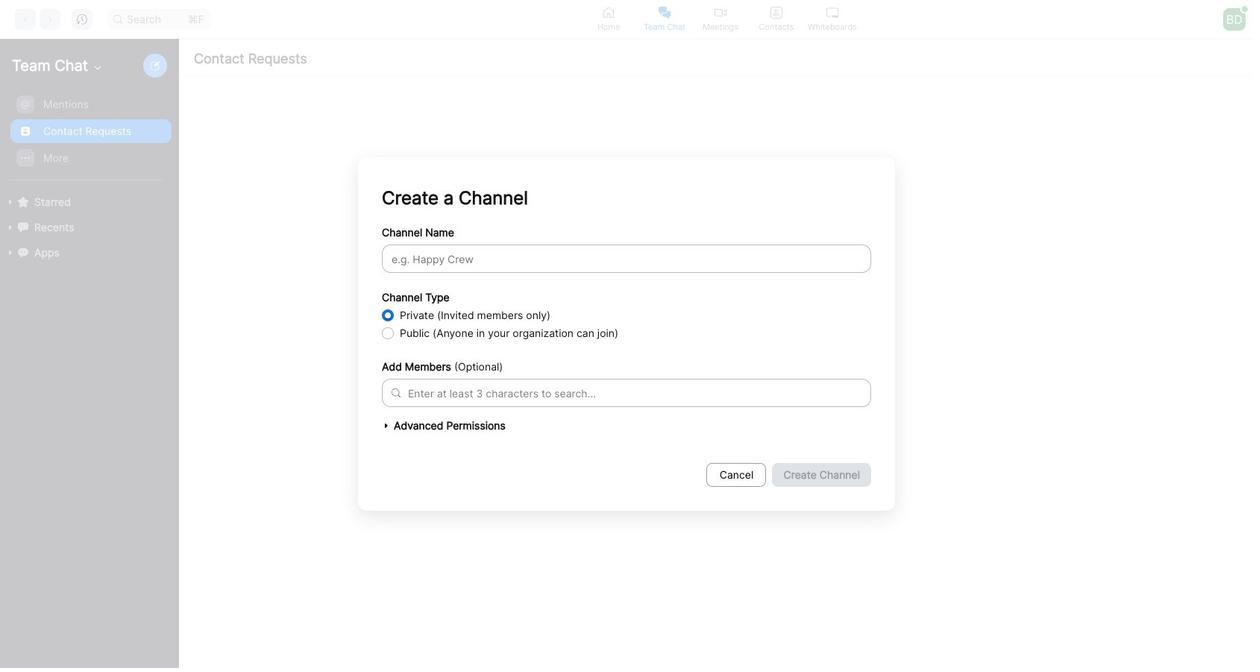 Task type: describe. For each thing, give the bounding box(es) containing it.
channel type, private (invited members only) image
[[382, 310, 394, 322]]

Channel Type, Private (Invited members only) button
[[382, 310, 394, 322]]

whiteboard small image
[[827, 6, 839, 18]]

team chat image
[[659, 6, 671, 18]]

magnifier image
[[113, 15, 122, 23]]

channel type, public (anyone in your organization can join) image
[[382, 327, 394, 339]]

e.g. Happy Crew text field
[[382, 245, 871, 273]]



Task type: locate. For each thing, give the bounding box(es) containing it.
home small image
[[603, 6, 615, 18], [603, 6, 615, 18]]

team chat image
[[659, 6, 671, 18]]

new image
[[151, 61, 160, 70], [151, 61, 160, 70]]

Channel Type, Public (Anyone in your organization can join) button
[[382, 327, 394, 339]]

whiteboard small image
[[827, 6, 839, 18]]

tab list
[[581, 0, 861, 38]]

magnifier image
[[113, 15, 122, 23], [392, 389, 401, 398], [392, 389, 401, 398]]

profile contact image
[[771, 6, 783, 18], [771, 6, 783, 18]]

option group
[[382, 307, 871, 342]]

video on image
[[715, 6, 727, 18], [715, 6, 727, 18]]

tree
[[0, 90, 176, 280]]

None text field
[[408, 385, 411, 401]]

triangle right image
[[382, 421, 391, 430], [382, 421, 391, 430]]

group
[[0, 91, 172, 181]]



Task type: vqa. For each thing, say whether or not it's contained in the screenshot.
Home Small icon
yes



